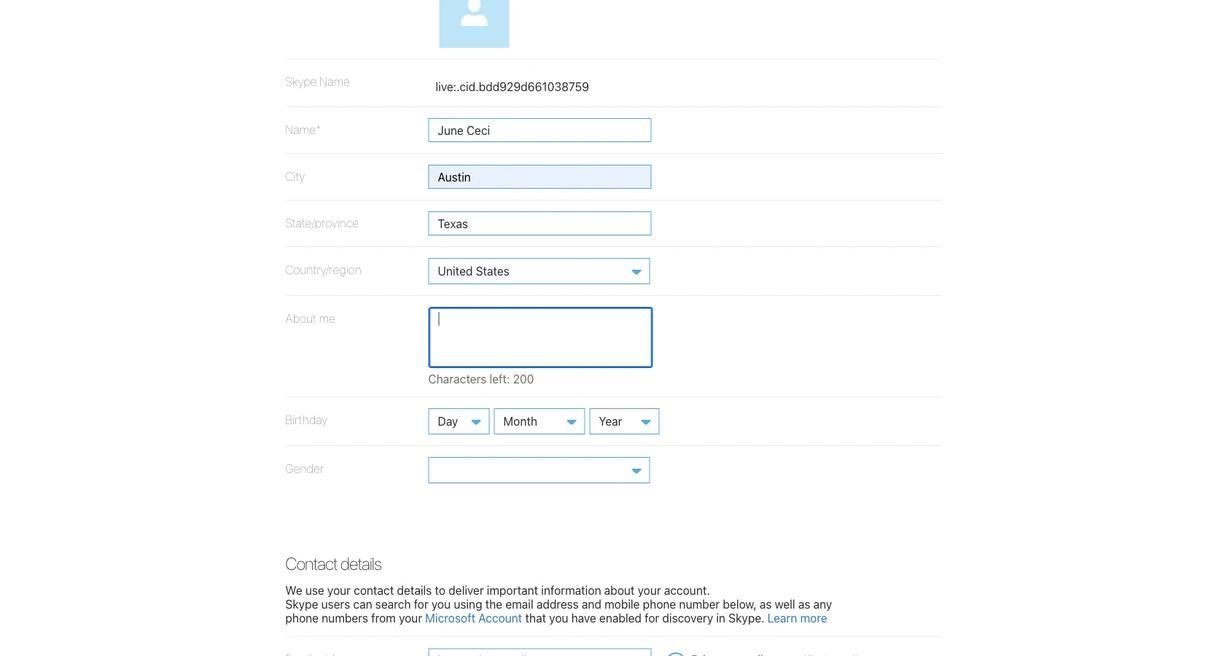 Task type: describe. For each thing, give the bounding box(es) containing it.
skype name
[[286, 75, 350, 89]]

birthday
[[286, 413, 328, 427]]

we use your contact details to deliver important information about your account. skype users can search for you using the email address and mobile phone number below, as well as any phone numbers from your
[[286, 583, 832, 625]]

microsoft account that you have enabled for discovery in skype. learn more
[[425, 611, 828, 625]]

learn
[[768, 611, 798, 625]]

microsoft
[[425, 611, 476, 625]]

important
[[487, 583, 538, 597]]

users
[[321, 597, 350, 611]]

that
[[525, 611, 546, 625]]

State/province text field
[[428, 211, 652, 235]]

skype.
[[729, 611, 765, 625]]

1 horizontal spatial your
[[399, 611, 422, 625]]

microsoft account link
[[425, 611, 522, 625]]

name
[[320, 75, 350, 89]]

have
[[572, 611, 596, 625]]

me
[[319, 311, 335, 325]]

0 horizontal spatial phone
[[286, 611, 319, 625]]

200
[[513, 372, 534, 386]]

can
[[353, 597, 372, 611]]

learn more link
[[768, 611, 828, 625]]

1 horizontal spatial for
[[645, 611, 659, 625]]

left:
[[490, 372, 510, 386]]

contact
[[286, 554, 337, 574]]

day
[[438, 414, 458, 428]]

number
[[679, 597, 720, 611]]

account
[[479, 611, 522, 625]]

About me text field
[[428, 307, 653, 368]]

Set as primary email radio
[[666, 652, 686, 656]]

state/province
[[286, 216, 359, 230]]

status containing characters left:
[[428, 372, 602, 386]]

from
[[371, 611, 396, 625]]

email
[[506, 597, 534, 611]]

2 as from the left
[[799, 597, 811, 611]]

search
[[375, 597, 411, 611]]

enabled
[[600, 611, 642, 625]]

to
[[435, 583, 446, 597]]

details inside we use your contact details to deliver important information about your account. skype users can search for you using the email address and mobile phone number below, as well as any phone numbers from your
[[397, 583, 432, 597]]

about me
[[286, 311, 335, 325]]

we
[[286, 583, 302, 597]]

month
[[504, 414, 537, 428]]

year
[[599, 414, 622, 428]]

1 skype from the top
[[286, 75, 317, 89]]

about
[[604, 583, 635, 597]]



Task type: vqa. For each thing, say whether or not it's contained in the screenshot.
2nd THE IF from the left
no



Task type: locate. For each thing, give the bounding box(es) containing it.
skype left name
[[286, 75, 317, 89]]

any
[[814, 597, 832, 611]]

live:.cid.bdd929d661038759
[[436, 80, 589, 94]]

1 horizontal spatial you
[[549, 611, 569, 625]]

you inside we use your contact details to deliver important information about your account. skype users can search for you using the email address and mobile phone number below, as well as any phone numbers from your
[[432, 597, 451, 611]]

phone down account.
[[643, 597, 676, 611]]

the
[[486, 597, 503, 611]]

phone down 'we'
[[286, 611, 319, 625]]

City text field
[[428, 165, 652, 189]]

contact
[[354, 583, 394, 597]]

details up the contact
[[340, 554, 381, 574]]

for inside we use your contact details to deliver important information about your account. skype users can search for you using the email address and mobile phone number below, as well as any phone numbers from your
[[414, 597, 429, 611]]

mobile
[[605, 597, 640, 611]]

characters
[[428, 372, 487, 386]]

for right search on the bottom of the page
[[414, 597, 429, 611]]

2 horizontal spatial your
[[638, 583, 661, 597]]

below,
[[723, 597, 757, 611]]

using
[[454, 597, 482, 611]]

your up users
[[327, 583, 351, 597]]

more
[[801, 611, 828, 625]]

as left well
[[760, 597, 772, 611]]

you down the address
[[549, 611, 569, 625]]

0 vertical spatial details
[[340, 554, 381, 574]]

contact details
[[286, 554, 381, 574]]

1 horizontal spatial phone
[[643, 597, 676, 611]]

account.
[[664, 583, 710, 597]]

about
[[286, 311, 317, 325]]

as up the learn more "link"
[[799, 597, 811, 611]]

skype
[[286, 75, 317, 89], [286, 597, 318, 611]]

0 horizontal spatial details
[[340, 554, 381, 574]]

information
[[541, 583, 601, 597]]

and
[[582, 597, 602, 611]]

numbers
[[322, 611, 368, 625]]

1 horizontal spatial as
[[799, 597, 811, 611]]

your
[[327, 583, 351, 597], [638, 583, 661, 597], [399, 611, 422, 625]]

united states
[[438, 264, 510, 278]]

your right about
[[638, 583, 661, 597]]

in
[[717, 611, 726, 625]]

1 vertical spatial skype
[[286, 597, 318, 611]]

use
[[306, 583, 324, 597]]

1 vertical spatial details
[[397, 583, 432, 597]]

your down search on the bottom of the page
[[399, 611, 422, 625]]

name*
[[286, 122, 321, 136]]

discovery
[[663, 611, 713, 625]]

0 horizontal spatial for
[[414, 597, 429, 611]]

1 as from the left
[[760, 597, 772, 611]]

0 horizontal spatial your
[[327, 583, 351, 597]]

you down to
[[432, 597, 451, 611]]

skype down 'we'
[[286, 597, 318, 611]]

for
[[414, 597, 429, 611], [645, 611, 659, 625]]

Email address 1 text field
[[428, 649, 652, 656]]

status
[[428, 372, 602, 386]]

city
[[286, 169, 305, 183]]

for right enabled
[[645, 611, 659, 625]]

0 vertical spatial skype
[[286, 75, 317, 89]]

as
[[760, 597, 772, 611], [799, 597, 811, 611]]

option group
[[286, 637, 942, 656]]

well
[[775, 597, 796, 611]]

states
[[476, 264, 510, 278]]

0 horizontal spatial you
[[432, 597, 451, 611]]

0 horizontal spatial as
[[760, 597, 772, 611]]

united
[[438, 264, 473, 278]]

phone
[[643, 597, 676, 611], [286, 611, 319, 625]]

1 horizontal spatial details
[[397, 583, 432, 597]]

skype inside we use your contact details to deliver important information about your account. skype users can search for you using the email address and mobile phone number below, as well as any phone numbers from your
[[286, 597, 318, 611]]

country/region
[[286, 262, 362, 276]]

2 skype from the top
[[286, 597, 318, 611]]

you
[[432, 597, 451, 611], [549, 611, 569, 625]]

details
[[340, 554, 381, 574], [397, 583, 432, 597]]

characters left: 200
[[428, 372, 534, 386]]

details up search on the bottom of the page
[[397, 583, 432, 597]]

deliver
[[449, 583, 484, 597]]

Name* text field
[[428, 118, 652, 142]]

gender
[[286, 462, 324, 476]]

address
[[537, 597, 579, 611]]



